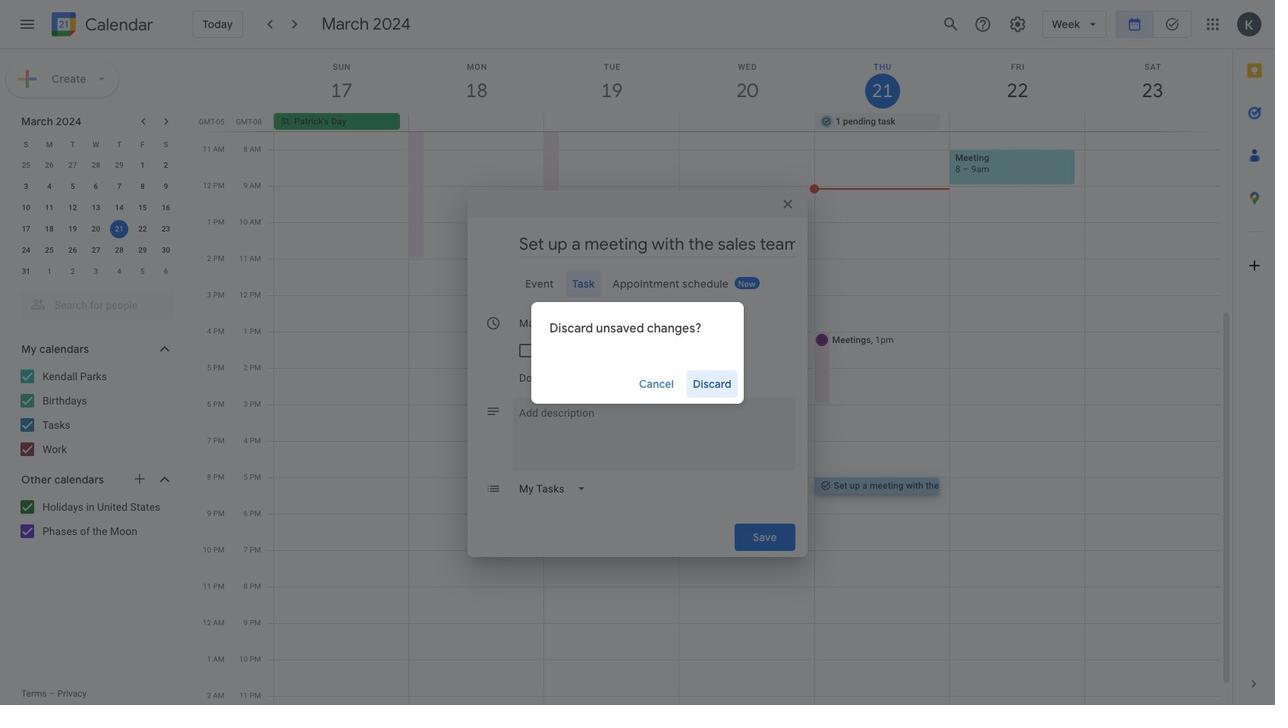 Task type: vqa. For each thing, say whether or not it's contained in the screenshot.
the Add title Text Box
yes



Task type: locate. For each thing, give the bounding box(es) containing it.
18 element
[[40, 220, 59, 238]]

11 element
[[40, 199, 59, 217]]

3 element
[[17, 178, 35, 196]]

Add title text field
[[519, 233, 796, 256]]

20 element
[[87, 220, 105, 238]]

march 2024 grid
[[14, 134, 178, 282]]

cell
[[409, 113, 544, 131], [544, 113, 680, 131], [680, 113, 815, 131], [950, 113, 1085, 131], [1085, 113, 1220, 131], [108, 219, 131, 240]]

None search field
[[0, 285, 188, 319]]

new element
[[735, 277, 760, 289]]

april 2 element
[[64, 263, 82, 281]]

february 27 element
[[64, 156, 82, 175]]

february 29 element
[[110, 156, 128, 175]]

heading
[[82, 16, 153, 34]]

row group
[[14, 155, 178, 282]]

tab list
[[1234, 49, 1276, 663], [480, 270, 796, 298]]

2 element
[[157, 156, 175, 175]]

8 element
[[134, 178, 152, 196]]

alert dialog
[[532, 302, 744, 404]]

30 element
[[157, 241, 175, 260]]

grid
[[194, 49, 1233, 705]]

april 1 element
[[40, 263, 59, 281]]

Start date text field
[[519, 310, 582, 337]]

5 element
[[64, 178, 82, 196]]

12 element
[[64, 199, 82, 217]]

heading inside the "calendar" element
[[82, 16, 153, 34]]

february 28 element
[[87, 156, 105, 175]]

9 element
[[157, 178, 175, 196]]

29 element
[[134, 241, 152, 260]]

0 horizontal spatial tab list
[[480, 270, 796, 298]]

14 element
[[110, 199, 128, 217]]

6 element
[[87, 178, 105, 196]]

row
[[267, 113, 1233, 131], [14, 134, 178, 155], [14, 155, 178, 176], [14, 176, 178, 197], [14, 197, 178, 219], [14, 219, 178, 240], [14, 240, 178, 261], [14, 261, 178, 282]]

my calendars list
[[3, 364, 188, 462]]



Task type: describe. For each thing, give the bounding box(es) containing it.
10 element
[[17, 199, 35, 217]]

31 element
[[17, 263, 35, 281]]

april 6 element
[[157, 263, 175, 281]]

april 5 element
[[134, 263, 152, 281]]

1 element
[[134, 156, 152, 175]]

21, today element
[[110, 220, 128, 238]]

15 element
[[134, 199, 152, 217]]

16 element
[[157, 199, 175, 217]]

main drawer image
[[18, 15, 36, 33]]

22 element
[[134, 220, 152, 238]]

27 element
[[87, 241, 105, 260]]

april 4 element
[[110, 263, 128, 281]]

25 element
[[40, 241, 59, 260]]

Add description text field
[[513, 404, 796, 459]]

calendar element
[[49, 9, 153, 43]]

17 element
[[17, 220, 35, 238]]

7 element
[[110, 178, 128, 196]]

other calendars list
[[3, 495, 188, 544]]

24 element
[[17, 241, 35, 260]]

cell inside the march 2024 grid
[[108, 219, 131, 240]]

4 element
[[40, 178, 59, 196]]

26 element
[[64, 241, 82, 260]]

april 3 element
[[87, 263, 105, 281]]

13 element
[[87, 199, 105, 217]]

february 25 element
[[17, 156, 35, 175]]

1 horizontal spatial tab list
[[1234, 49, 1276, 663]]

february 26 element
[[40, 156, 59, 175]]

23 element
[[157, 220, 175, 238]]

19 element
[[64, 220, 82, 238]]

28 element
[[110, 241, 128, 260]]



